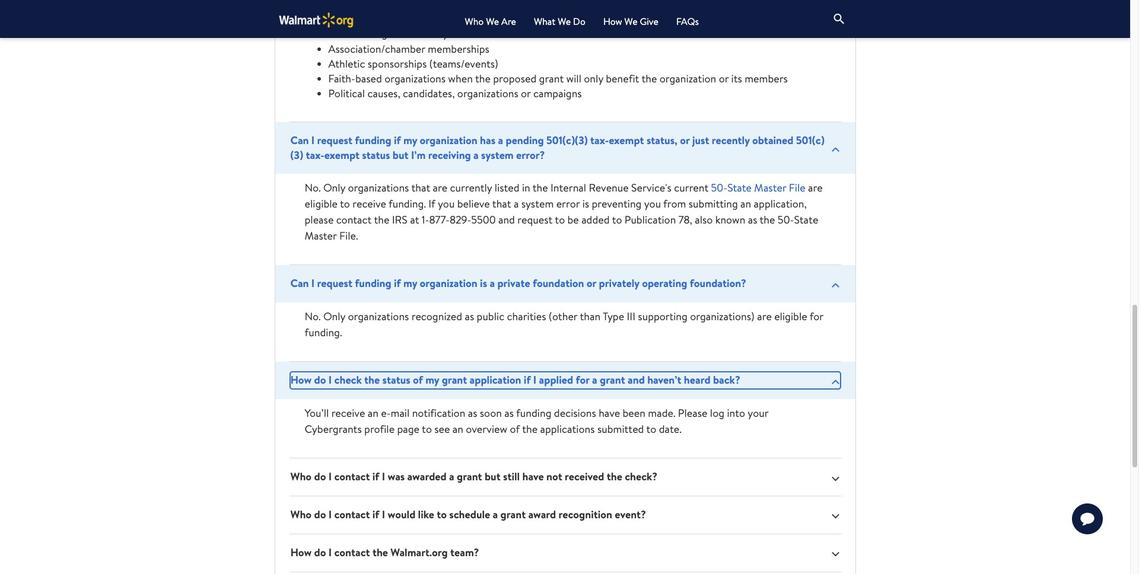 Task type: describe. For each thing, give the bounding box(es) containing it.
recognition
[[559, 508, 613, 522]]

we
[[594, 26, 607, 41]]

page
[[397, 422, 420, 437]]

do
[[574, 15, 586, 28]]

a inside are eligible to receive funding. if you believe that a system error is preventing you from submitting an application, please contact the irs at 1-877-829-5500 and request to be added to publication 78, also known as the 50-state master file.
[[514, 197, 519, 212]]

who for who we are
[[465, 15, 484, 28]]

that inside are eligible to receive funding. if you believe that a system error is preventing you from submitting an application, please contact the irs at 1-877-829-5500 and request to be added to publication 78, also known as the 50-state master file.
[[493, 197, 512, 212]]

contact for how do i contact the walmart.org team?
[[335, 545, 370, 560]]

pending
[[506, 133, 544, 148]]

its
[[732, 71, 743, 86]]

contact for who do i contact if i was awarded a grant but still have not received the check?
[[335, 470, 370, 485]]

of inside you'll receive an e-mail notification as soon as funding decisions have been made. please log into your cybergrants profile page to see an overview of the applications submitted to date.
[[510, 422, 520, 437]]

the inside 'link'
[[365, 373, 380, 388]]

you'll
[[305, 406, 329, 421]]

50- inside are eligible to receive funding. if you believe that a system error is preventing you from submitting an application, please contact the irs at 1-877-829-5500 and request to be added to publication 78, also known as the 50-state master file.
[[778, 213, 795, 228]]

the left check?
[[607, 470, 623, 485]]

funding inside you'll receive an e-mail notification as soon as funding decisions have been made. please log into your cybergrants profile page to see an overview of the applications submitted to date.
[[517, 406, 552, 421]]

0 horizontal spatial exempt
[[325, 148, 360, 162]]

search
[[833, 12, 847, 26]]

if inside 'link'
[[524, 373, 531, 388]]

funding. inside are eligible to receive funding. if you believe that a system error is preventing you from submitting an application, please contact the irs at 1-877-829-5500 and request to be added to publication 78, also known as the 50-state master file.
[[389, 197, 426, 212]]

to inside dropdown button
[[437, 508, 447, 522]]

my for is
[[404, 276, 418, 291]]

was
[[388, 470, 405, 485]]

be
[[568, 213, 579, 228]]

make
[[355, 26, 379, 41]]

grant left the award on the bottom
[[501, 508, 526, 522]]

date.
[[659, 422, 682, 437]]

schedule
[[450, 508, 491, 522]]

no. for no. only organizations that are currently listed in the internal revenue service's current 50-state master file
[[305, 181, 321, 196]]

contact inside are eligible to receive funding. if you believe that a system error is preventing you from submitting an application, please contact the irs at 1-877-829-5500 and request to be added to publication 78, also known as the 50-state master file.
[[336, 213, 372, 228]]

status inside can i request funding if my organization has a pending 501(c)(3) tax-exempt status, or just recently obtained 501(c) (3) tax-exempt status but i'm receiving a system error?
[[362, 148, 390, 162]]

check
[[335, 373, 362, 388]]

2 you from the left
[[645, 197, 661, 212]]

submitted
[[598, 422, 644, 437]]

please
[[679, 406, 708, 421]]

members
[[745, 71, 788, 86]]

application
[[470, 373, 522, 388]]

event?
[[615, 508, 647, 522]]

for inside no. only organizations recognized as public charities (other than type iii supporting organizations) are eligible for funding.
[[810, 310, 824, 324]]

what we do
[[534, 15, 586, 28]]

faqs
[[677, 15, 699, 28]]

file.
[[340, 229, 358, 244]]

who for who do i contact if i would like to schedule a grant award recognition event?
[[291, 508, 312, 522]]

made.
[[648, 406, 676, 421]]

how do i contact the walmart.org team?
[[291, 545, 479, 560]]

organizations inside no. only organizations recognized as public charities (other than type iii supporting organizations) are eligible for funding.
[[348, 310, 409, 324]]

privately
[[599, 276, 640, 291]]

a inside how do i check the status of my grant application if i applied for a grant and haven't heard back? dropdown button
[[593, 373, 598, 388]]

are inside no. only organizations recognized as public charities (other than type iii supporting organizations) are eligible for funding.
[[758, 310, 772, 324]]

grant up the been
[[600, 373, 626, 388]]

check?
[[625, 470, 658, 485]]

campaigns
[[534, 86, 582, 101]]

recognized
[[412, 310, 463, 324]]

but inside can i request funding if my organization has a pending 501(c)(3) tax-exempt status, or just recently obtained 501(c) (3) tax-exempt status but i'm receiving a system error?
[[393, 148, 409, 162]]

i'm
[[411, 148, 426, 162]]

are inside are eligible to receive funding. if you believe that a system error is preventing you from submitting an application, please contact the irs at 1-877-829-5500 and request to be added to publication 78, also known as the 50-state master file.
[[809, 181, 823, 196]]

sponsorships
[[368, 56, 427, 71]]

how we give
[[604, 15, 659, 28]]

a left has
[[474, 148, 479, 162]]

faith-
[[329, 71, 356, 86]]

to left be
[[555, 213, 565, 228]]

in
[[522, 181, 531, 196]]

funding. inside no. only organizations recognized as public charities (other than type iii supporting organizations) are eligible for funding.
[[305, 326, 342, 340]]

78,
[[679, 213, 693, 228]]

we for who
[[486, 15, 499, 28]]

soon
[[480, 406, 502, 421]]

supporting
[[638, 310, 688, 324]]

who we are
[[465, 15, 517, 28]]

system inside are eligible to receive funding. if you believe that a system error is preventing you from submitting an application, please contact the irs at 1-877-829-5500 and request to be added to publication 78, also known as the 50-state master file.
[[522, 197, 554, 212]]

has
[[480, 133, 496, 148]]

organizations down proposed
[[458, 86, 519, 101]]

system inside can i request funding if my organization has a pending 501(c)(3) tax-exempt status, or just recently obtained 501(c) (3) tax-exempt status but i'm receiving a system error?
[[482, 148, 514, 162]]

but inside who do i contact if i was awarded a grant but still have not received the check? dropdown button
[[485, 470, 501, 485]]

service's
[[632, 181, 672, 196]]

file
[[790, 181, 806, 196]]

as right soon
[[505, 406, 514, 421]]

1 horizontal spatial an
[[453, 422, 464, 437]]

revenue
[[589, 181, 629, 196]]

877-
[[430, 213, 450, 228]]

currently
[[450, 181, 492, 196]]

walmart.org
[[391, 545, 448, 560]]

0 horizontal spatial not
[[337, 26, 352, 41]]

my inside 'link'
[[426, 373, 440, 388]]

organizations)
[[691, 310, 755, 324]]

as left soon
[[468, 406, 478, 421]]

notification
[[412, 406, 466, 421]]

decisions
[[554, 406, 597, 421]]

master inside are eligible to receive funding. if you believe that a system error is preventing you from submitting an application, please contact the irs at 1-877-829-5500 and request to be added to publication 78, also known as the 50-state master file.
[[305, 229, 337, 244]]

publication
[[625, 213, 676, 228]]

who do i contact if i was awarded a grant but still have not received the check? link
[[275, 459, 856, 496]]

grant inside we do not make grants directly to individuals. other areas that we do not fund include: association/chamber memberships athletic sponsorships (teams/events) faith-based organizations when the proposed grant will only benefit the organization or its members political causes, candidates, organizations or campaigns
[[539, 71, 564, 86]]

added
[[582, 213, 610, 228]]

request for has
[[317, 133, 353, 148]]

if for is
[[394, 276, 401, 291]]

who do i contact if i would like to schedule a grant award recognition event? link
[[275, 497, 856, 534]]

do for how do i check the status of my grant application if i applied for a grant and haven't heard back?
[[314, 373, 326, 388]]

please
[[305, 213, 334, 228]]

i inside can i request funding if my organization has a pending 501(c)(3) tax-exempt status, or just recently obtained 501(c) (3) tax-exempt status but i'm receiving a system error?
[[312, 133, 315, 148]]

like
[[418, 508, 435, 522]]

still
[[503, 470, 520, 485]]

do for how do i contact the walmart.org team?
[[314, 545, 326, 560]]

receive inside are eligible to receive funding. if you believe that a system error is preventing you from submitting an application, please contact the irs at 1-877-829-5500 and request to be added to publication 78, also known as the 50-state master file.
[[353, 197, 386, 212]]

no. for no. only organizations recognized as public charities (other than type iii supporting organizations) are eligible for funding.
[[305, 310, 321, 324]]

(other
[[549, 310, 578, 324]]

have inside dropdown button
[[523, 470, 544, 485]]

directly
[[413, 26, 448, 41]]

829-
[[450, 213, 472, 228]]

areas
[[546, 26, 570, 41]]

1 horizontal spatial exempt
[[609, 133, 645, 148]]

back?
[[714, 373, 741, 388]]

who we are button
[[465, 14, 517, 28]]

the down application,
[[760, 213, 776, 228]]

or inside dropdown button
[[587, 276, 597, 291]]

the right benefit
[[642, 71, 657, 86]]

0 horizontal spatial state
[[728, 181, 752, 196]]

can for can i request funding if my organization is a private foundation or privately operating foundation?
[[291, 276, 309, 291]]

based
[[356, 71, 382, 86]]

can i request funding if my organization has a pending 501(c)(3) tax-exempt status, or just recently obtained 501(c) (3) tax-exempt status but i'm receiving a system error? button
[[289, 132, 842, 165]]

(3)
[[291, 148, 303, 162]]

foundation
[[533, 276, 584, 291]]

the right when
[[476, 71, 491, 86]]

request for is
[[317, 276, 353, 291]]

other
[[516, 26, 544, 41]]

are
[[502, 15, 517, 28]]

overview
[[466, 422, 508, 437]]

can i request funding if my organization is a private foundation or privately operating foundation?
[[291, 276, 747, 291]]

if
[[429, 197, 436, 212]]

a inside who do i contact if i would like to schedule a grant award recognition event? dropdown button
[[493, 508, 498, 522]]

how we give button
[[604, 14, 659, 28]]

award
[[529, 508, 556, 522]]

listed
[[495, 181, 520, 196]]

or down proposed
[[521, 86, 531, 101]]

are eligible to receive funding. if you believe that a system error is preventing you from submitting an application, please contact the irs at 1-877-829-5500 and request to be added to publication 78, also known as the 50-state master file.
[[305, 181, 823, 244]]

who for who do i contact if i was awarded a grant but still have not received the check?
[[291, 470, 312, 485]]

to left see
[[422, 422, 432, 437]]

to inside we do not make grants directly to individuals. other areas that we do not fund include: association/chamber memberships athletic sponsorships (teams/events) faith-based organizations when the proposed grant will only benefit the organization or its members political causes, candidates, organizations or campaigns
[[451, 26, 461, 41]]

applied
[[539, 373, 574, 388]]

the inside you'll receive an e-mail notification as soon as funding decisions have been made. please log into your cybergrants profile page to see an overview of the applications submitted to date.
[[523, 422, 538, 437]]

heard
[[684, 373, 711, 388]]

type
[[603, 310, 625, 324]]



Task type: vqa. For each thing, say whether or not it's contained in the screenshot.
FUNDING? to the middle
no



Task type: locate. For each thing, give the bounding box(es) containing it.
not
[[337, 26, 352, 41], [624, 26, 640, 41], [547, 470, 563, 485]]

you right "if"
[[438, 197, 455, 212]]

we inside we do not make grants directly to individuals. other areas that we do not fund include: association/chamber memberships athletic sponsorships (teams/events) faith-based organizations when the proposed grant will only benefit the organization or its members political causes, candidates, organizations or campaigns
[[305, 26, 320, 41]]

we left are
[[486, 15, 499, 28]]

1-
[[422, 213, 430, 228]]

1 vertical spatial of
[[510, 422, 520, 437]]

been
[[623, 406, 646, 421]]

you down service's
[[645, 197, 661, 212]]

a right schedule
[[493, 508, 498, 522]]

no. only organizations that are currently listed in the internal revenue service's current 50-state master file
[[305, 181, 806, 196]]

1 horizontal spatial funding.
[[389, 197, 426, 212]]

who inside who do i contact if i would like to schedule a grant award recognition event? dropdown button
[[291, 508, 312, 522]]

as
[[749, 213, 758, 228], [465, 310, 475, 324], [468, 406, 478, 421], [505, 406, 514, 421]]

are right the organizations)
[[758, 310, 772, 324]]

1 vertical spatial how
[[291, 373, 312, 388]]

2 vertical spatial how
[[291, 545, 312, 560]]

request
[[317, 133, 353, 148], [518, 213, 553, 228], [317, 276, 353, 291]]

0 vertical spatial master
[[755, 181, 787, 196]]

are right file
[[809, 181, 823, 196]]

1 horizontal spatial tax-
[[591, 133, 609, 148]]

if inside dropdown button
[[394, 276, 401, 291]]

1 no. from the top
[[305, 181, 321, 196]]

are up "if"
[[433, 181, 448, 196]]

my for has
[[404, 133, 418, 148]]

exempt left status,
[[609, 133, 645, 148]]

not for check?
[[547, 470, 563, 485]]

1 horizontal spatial system
[[522, 197, 554, 212]]

1 vertical spatial for
[[576, 373, 590, 388]]

request right (3)
[[317, 133, 353, 148]]

0 vertical spatial state
[[728, 181, 752, 196]]

0 horizontal spatial for
[[576, 373, 590, 388]]

0 horizontal spatial eligible
[[305, 197, 338, 212]]

to up memberships
[[451, 26, 461, 41]]

0 vertical spatial 50-
[[712, 181, 728, 196]]

my up recognized at the bottom
[[404, 276, 418, 291]]

my up notification
[[426, 373, 440, 388]]

as inside no. only organizations recognized as public charities (other than type iii supporting organizations) are eligible for funding.
[[465, 310, 475, 324]]

into
[[728, 406, 746, 421]]

or inside can i request funding if my organization has a pending 501(c)(3) tax-exempt status, or just recently obtained 501(c) (3) tax-exempt status but i'm receiving a system error?
[[681, 133, 690, 148]]

that up "if"
[[412, 181, 431, 196]]

funding left i'm
[[355, 133, 392, 148]]

0 horizontal spatial 50-
[[712, 181, 728, 196]]

current
[[675, 181, 709, 196]]

log
[[711, 406, 725, 421]]

status,
[[647, 133, 678, 148]]

organization for 501(c)(3)
[[420, 133, 478, 148]]

and
[[499, 213, 515, 228], [628, 373, 645, 388]]

you
[[438, 197, 455, 212], [645, 197, 661, 212]]

who do i contact if i would like to schedule a grant award recognition event?
[[291, 508, 647, 522]]

0 vertical spatial of
[[413, 373, 423, 388]]

0 vertical spatial for
[[810, 310, 824, 324]]

request inside dropdown button
[[317, 276, 353, 291]]

do
[[322, 26, 334, 41], [610, 26, 622, 41], [314, 373, 326, 388], [314, 470, 326, 485], [314, 508, 326, 522], [314, 545, 326, 560]]

1 vertical spatial is
[[480, 276, 488, 291]]

1 vertical spatial have
[[523, 470, 544, 485]]

a
[[498, 133, 504, 148], [474, 148, 479, 162], [514, 197, 519, 212], [490, 276, 495, 291], [593, 373, 598, 388], [449, 470, 455, 485], [493, 508, 498, 522]]

a up decisions
[[593, 373, 598, 388]]

charities
[[507, 310, 547, 324]]

how for how do i contact the walmart.org team?
[[291, 545, 312, 560]]

0 horizontal spatial of
[[413, 373, 423, 388]]

0 vertical spatial how
[[604, 15, 623, 28]]

2 only from the top
[[324, 310, 346, 324]]

1 horizontal spatial you
[[645, 197, 661, 212]]

funding up applications
[[517, 406, 552, 421]]

we for what
[[558, 15, 571, 28]]

master up application,
[[755, 181, 787, 196]]

1 vertical spatial request
[[518, 213, 553, 228]]

i inside dropdown button
[[312, 276, 315, 291]]

of right overview
[[510, 422, 520, 437]]

my inside can i request funding if my organization has a pending 501(c)(3) tax-exempt status, or just recently obtained 501(c) (3) tax-exempt status but i'm receiving a system error?
[[404, 133, 418, 148]]

if for has
[[394, 133, 401, 148]]

2 horizontal spatial are
[[809, 181, 823, 196]]

2 vertical spatial that
[[493, 197, 512, 212]]

1 only from the top
[[324, 181, 346, 196]]

funding for no. only organizations that are currently listed in the internal revenue service's current
[[355, 133, 392, 148]]

1 vertical spatial and
[[628, 373, 645, 388]]

give
[[640, 15, 659, 28]]

50- up submitting
[[712, 181, 728, 196]]

status inside 'link'
[[383, 373, 411, 388]]

we left make
[[305, 26, 320, 41]]

of inside dropdown button
[[413, 373, 423, 388]]

0 horizontal spatial master
[[305, 229, 337, 244]]

an left e-
[[368, 406, 379, 421]]

what
[[534, 15, 556, 28]]

request inside are eligible to receive funding. if you believe that a system error is preventing you from submitting an application, please contact the irs at 1-877-829-5500 and request to be added to publication 78, also known as the 50-state master file.
[[518, 213, 553, 228]]

no.
[[305, 181, 321, 196], [305, 310, 321, 324]]

to right like
[[437, 508, 447, 522]]

a right has
[[498, 133, 504, 148]]

(teams/events)
[[430, 56, 499, 71]]

0 vertical spatial funding.
[[389, 197, 426, 212]]

at
[[410, 213, 419, 228]]

funding. up 'at'
[[389, 197, 426, 212]]

can
[[291, 133, 309, 148], [291, 276, 309, 291]]

fund
[[642, 26, 663, 41]]

not left make
[[337, 26, 352, 41]]

system down in
[[522, 197, 554, 212]]

0 vertical spatial status
[[362, 148, 390, 162]]

0 vertical spatial only
[[324, 181, 346, 196]]

50- down application,
[[778, 213, 795, 228]]

for inside dropdown button
[[576, 373, 590, 388]]

1 horizontal spatial is
[[583, 197, 590, 212]]

organizations
[[385, 71, 446, 86], [458, 86, 519, 101], [348, 181, 409, 196], [348, 310, 409, 324]]

0 vertical spatial organization
[[660, 71, 717, 86]]

funding for no. only organizations recognized as public charities (other than type iii supporting organizations) are eligible for funding.
[[355, 276, 392, 291]]

an down 50-state master file link
[[741, 197, 752, 212]]

0 horizontal spatial have
[[523, 470, 544, 485]]

receive up cybergrants
[[332, 406, 365, 421]]

to down preventing
[[612, 213, 623, 228]]

1 vertical spatial funding
[[355, 276, 392, 291]]

501(c)(3)
[[547, 133, 588, 148]]

state inside are eligible to receive funding. if you believe that a system error is preventing you from submitting an application, please contact the irs at 1-877-829-5500 and request to be added to publication 78, also known as the 50-state master file.
[[795, 213, 819, 228]]

0 horizontal spatial tax-
[[306, 148, 325, 162]]

as right 'known'
[[749, 213, 758, 228]]

1 vertical spatial that
[[412, 181, 431, 196]]

causes,
[[368, 86, 401, 101]]

tax- right (3)
[[306, 148, 325, 162]]

organization inside can i request funding if my organization has a pending 501(c)(3) tax-exempt status, or just recently obtained 501(c) (3) tax-exempt status but i'm receiving a system error?
[[420, 133, 478, 148]]

organization inside we do not make grants directly to individuals. other areas that we do not fund include: association/chamber memberships athletic sponsorships (teams/events) faith-based organizations when the proposed grant will only benefit the organization or its members political causes, candidates, organizations or campaigns
[[660, 71, 717, 86]]

2 can from the top
[[291, 276, 309, 291]]

no. inside no. only organizations recognized as public charities (other than type iii supporting organizations) are eligible for funding.
[[305, 310, 321, 324]]

we for how
[[625, 15, 638, 28]]

and left haven't
[[628, 373, 645, 388]]

1 you from the left
[[438, 197, 455, 212]]

exempt right (3)
[[325, 148, 360, 162]]

than
[[580, 310, 601, 324]]

only
[[584, 71, 604, 86]]

we inside dropdown button
[[486, 15, 499, 28]]

who inside who do i contact if i was awarded a grant but still have not received the check? dropdown button
[[291, 470, 312, 485]]

and right 5500
[[499, 213, 515, 228]]

how do i contact the walmart.org team? button
[[289, 544, 842, 563]]

application,
[[754, 197, 807, 212]]

the
[[476, 71, 491, 86], [642, 71, 657, 86], [533, 181, 548, 196], [374, 213, 390, 228], [760, 213, 776, 228], [365, 373, 380, 388], [523, 422, 538, 437], [607, 470, 623, 485], [373, 545, 388, 560]]

organization down include:
[[660, 71, 717, 86]]

0 vertical spatial receive
[[353, 197, 386, 212]]

who
[[465, 15, 484, 28], [291, 470, 312, 485], [291, 508, 312, 522]]

a left private
[[490, 276, 495, 291]]

0 horizontal spatial system
[[482, 148, 514, 162]]

organizations up irs
[[348, 181, 409, 196]]

organization for foundation
[[420, 276, 478, 291]]

master down please
[[305, 229, 337, 244]]

1 horizontal spatial have
[[599, 406, 621, 421]]

system left the error? on the top left
[[482, 148, 514, 162]]

only inside no. only organizations recognized as public charities (other than type iii supporting organizations) are eligible for funding.
[[324, 310, 346, 324]]

how for how we give
[[604, 15, 623, 28]]

how inside popup button
[[604, 15, 623, 28]]

but left still
[[485, 470, 501, 485]]

0 vertical spatial system
[[482, 148, 514, 162]]

do for who do i contact if i was awarded a grant but still have not received the check?
[[314, 470, 326, 485]]

that inside we do not make grants directly to individuals. other areas that we do not fund include: association/chamber memberships athletic sponsorships (teams/events) faith-based organizations when the proposed grant will only benefit the organization or its members political causes, candidates, organizations or campaigns
[[573, 26, 592, 41]]

recently
[[712, 133, 750, 148]]

50-state master file link
[[712, 181, 806, 196]]

grant up schedule
[[457, 470, 482, 485]]

1 vertical spatial eligible
[[775, 310, 808, 324]]

who do i contact if i was awarded a grant but still have not received the check? button
[[289, 469, 842, 487]]

status left i'm
[[362, 148, 390, 162]]

but left i'm
[[393, 148, 409, 162]]

0 vertical spatial can
[[291, 133, 309, 148]]

1 vertical spatial status
[[383, 373, 411, 388]]

to left date.
[[647, 422, 657, 437]]

would
[[388, 508, 416, 522]]

if
[[394, 133, 401, 148], [394, 276, 401, 291], [524, 373, 531, 388], [373, 470, 380, 485], [373, 508, 380, 522]]

receive
[[353, 197, 386, 212], [332, 406, 365, 421]]

2 horizontal spatial that
[[573, 26, 592, 41]]

not left received
[[547, 470, 563, 485]]

as inside are eligible to receive funding. if you believe that a system error is preventing you from submitting an application, please contact the irs at 1-877-829-5500 and request to be added to publication 78, also known as the 50-state master file.
[[749, 213, 758, 228]]

the left walmart.org
[[373, 545, 388, 560]]

contact for who do i contact if i would like to schedule a grant award recognition event?
[[335, 508, 370, 522]]

is inside are eligible to receive funding. if you believe that a system error is preventing you from submitting an application, please contact the irs at 1-877-829-5500 and request to be added to publication 78, also known as the 50-state master file.
[[583, 197, 590, 212]]

a down listed
[[514, 197, 519, 212]]

organization
[[660, 71, 717, 86], [420, 133, 478, 148], [420, 276, 478, 291]]

who do i contact if i would like to schedule a grant award recognition event? button
[[289, 506, 842, 525]]

grant up campaigns
[[539, 71, 564, 86]]

0 vertical spatial that
[[573, 26, 592, 41]]

organizations up candidates,
[[385, 71, 446, 86]]

1 can from the top
[[291, 133, 309, 148]]

but
[[393, 148, 409, 162], [485, 470, 501, 485]]

grant up notification
[[442, 373, 467, 388]]

my inside dropdown button
[[404, 276, 418, 291]]

an inside are eligible to receive funding. if you believe that a system error is preventing you from submitting an application, please contact the irs at 1-877-829-5500 and request to be added to publication 78, also known as the 50-state master file.
[[741, 197, 752, 212]]

for
[[810, 310, 824, 324], [576, 373, 590, 388]]

how
[[604, 15, 623, 28], [291, 373, 312, 388], [291, 545, 312, 560]]

the right check
[[365, 373, 380, 388]]

master
[[755, 181, 787, 196], [305, 229, 337, 244]]

organization left has
[[420, 133, 478, 148]]

organization up recognized at the bottom
[[420, 276, 478, 291]]

private
[[498, 276, 531, 291]]

eligible
[[305, 197, 338, 212], [775, 310, 808, 324]]

from
[[664, 197, 687, 212]]

1 horizontal spatial state
[[795, 213, 819, 228]]

receive up file.
[[353, 197, 386, 212]]

eligible inside are eligible to receive funding. if you believe that a system error is preventing you from submitting an application, please contact the irs at 1-877-829-5500 and request to be added to publication 78, also known as the 50-state master file.
[[305, 197, 338, 212]]

0 vertical spatial have
[[599, 406, 621, 421]]

only
[[324, 181, 346, 196], [324, 310, 346, 324]]

if for awarded
[[373, 470, 380, 485]]

athletic
[[329, 56, 365, 71]]

0 vertical spatial an
[[741, 197, 752, 212]]

request down file.
[[317, 276, 353, 291]]

eligible inside no. only organizations recognized as public charities (other than type iii supporting organizations) are eligible for funding.
[[775, 310, 808, 324]]

2 horizontal spatial an
[[741, 197, 752, 212]]

can i request funding if my organization is a private foundation or privately operating foundation? button
[[289, 275, 842, 293]]

0 vertical spatial who
[[465, 15, 484, 28]]

faqs link
[[677, 14, 699, 28]]

1 horizontal spatial but
[[485, 470, 501, 485]]

an right see
[[453, 422, 464, 437]]

how for how do i check the status of my grant application if i applied for a grant and haven't heard back?
[[291, 373, 312, 388]]

only for no. only organizations recognized as public charities (other than type iii supporting organizations) are eligible for funding.
[[324, 310, 346, 324]]

organizations left recognized at the bottom
[[348, 310, 409, 324]]

can i request funding if my organization has a pending 501(c)(3) tax-exempt status, or just recently obtained 501(c) (3) tax-exempt status but i'm receiving a system error? link
[[275, 122, 856, 174]]

1 vertical spatial master
[[305, 229, 337, 244]]

0 vertical spatial and
[[499, 213, 515, 228]]

1 horizontal spatial that
[[493, 197, 512, 212]]

0 vertical spatial funding
[[355, 133, 392, 148]]

we do not make grants directly to individuals. other areas that we do not fund include: association/chamber memberships athletic sponsorships (teams/events) faith-based organizations when the proposed grant will only benefit the organization or its members political causes, candidates, organizations or campaigns
[[305, 26, 788, 101]]

will
[[567, 71, 582, 86]]

1 horizontal spatial 50-
[[778, 213, 795, 228]]

funding inside can i request funding if my organization has a pending 501(c)(3) tax-exempt status, or just recently obtained 501(c) (3) tax-exempt status but i'm receiving a system error?
[[355, 133, 392, 148]]

5500
[[471, 213, 496, 228]]

1 vertical spatial no.
[[305, 310, 321, 324]]

funding inside dropdown button
[[355, 276, 392, 291]]

1 vertical spatial who
[[291, 470, 312, 485]]

individuals.
[[463, 26, 513, 41]]

2 vertical spatial request
[[317, 276, 353, 291]]

is left private
[[480, 276, 488, 291]]

a inside "can i request funding if my organization is a private foundation or privately operating foundation?" dropdown button
[[490, 276, 495, 291]]

1 horizontal spatial eligible
[[775, 310, 808, 324]]

1 vertical spatial organization
[[420, 133, 478, 148]]

public
[[477, 310, 505, 324]]

an
[[741, 197, 752, 212], [368, 406, 379, 421], [453, 422, 464, 437]]

proposed
[[493, 71, 537, 86]]

2 no. from the top
[[305, 310, 321, 324]]

or left privately
[[587, 276, 597, 291]]

request inside can i request funding if my organization has a pending 501(c)(3) tax-exempt status, or just recently obtained 501(c) (3) tax-exempt status but i'm receiving a system error?
[[317, 133, 353, 148]]

1 horizontal spatial master
[[755, 181, 787, 196]]

0 horizontal spatial you
[[438, 197, 455, 212]]

receiving
[[429, 148, 471, 162]]

501(c)
[[797, 133, 825, 148]]

the left applications
[[523, 422, 538, 437]]

can i request funding if my organization has a pending 501(c)(3) tax-exempt status, or just recently obtained 501(c) (3) tax-exempt status but i'm receiving a system error?
[[291, 133, 825, 162]]

known
[[716, 213, 746, 228]]

1 vertical spatial funding.
[[305, 326, 342, 340]]

of up notification
[[413, 373, 423, 388]]

1 vertical spatial can
[[291, 276, 309, 291]]

can inside can i request funding if my organization has a pending 501(c)(3) tax-exempt status, or just recently obtained 501(c) (3) tax-exempt status but i'm receiving a system error?
[[291, 133, 309, 148]]

1 vertical spatial an
[[368, 406, 379, 421]]

not inside dropdown button
[[547, 470, 563, 485]]

or left its
[[719, 71, 729, 86]]

a right awarded at the left bottom
[[449, 470, 455, 485]]

0 vertical spatial my
[[404, 133, 418, 148]]

receive inside you'll receive an e-mail notification as soon as funding decisions have been made. please log into your cybergrants profile page to see an overview of the applications submitted to date.
[[332, 406, 365, 421]]

operating
[[642, 276, 688, 291]]

my
[[404, 133, 418, 148], [404, 276, 418, 291], [426, 373, 440, 388]]

that down listed
[[493, 197, 512, 212]]

status
[[362, 148, 390, 162], [383, 373, 411, 388]]

to up file.
[[340, 197, 350, 212]]

2 vertical spatial funding
[[517, 406, 552, 421]]

1 horizontal spatial of
[[510, 422, 520, 437]]

1 vertical spatial 50-
[[778, 213, 795, 228]]

0 horizontal spatial are
[[433, 181, 448, 196]]

home image
[[275, 12, 358, 28]]

do inside 'link'
[[314, 373, 326, 388]]

or left just
[[681, 133, 690, 148]]

state down application,
[[795, 213, 819, 228]]

system
[[482, 148, 514, 162], [522, 197, 554, 212]]

1 vertical spatial receive
[[332, 406, 365, 421]]

organization inside dropdown button
[[420, 276, 478, 291]]

0 horizontal spatial but
[[393, 148, 409, 162]]

2 vertical spatial an
[[453, 422, 464, 437]]

what we do button
[[534, 14, 586, 28]]

do for who do i contact if i would like to schedule a grant award recognition event?
[[314, 508, 326, 522]]

status up the mail
[[383, 373, 411, 388]]

1 vertical spatial only
[[324, 310, 346, 324]]

state up submitting
[[728, 181, 752, 196]]

who inside who we are dropdown button
[[465, 15, 484, 28]]

0 horizontal spatial that
[[412, 181, 431, 196]]

funding down file.
[[355, 276, 392, 291]]

have up submitted on the right of the page
[[599, 406, 621, 421]]

can for can i request funding if my organization has a pending 501(c)(3) tax-exempt status, or just recently obtained 501(c) (3) tax-exempt status but i'm receiving a system error?
[[291, 133, 309, 148]]

funding
[[355, 133, 392, 148], [355, 276, 392, 291], [517, 406, 552, 421]]

2 vertical spatial my
[[426, 373, 440, 388]]

can i request funding if my organization is a private foundation or privately operating foundation? link
[[275, 266, 856, 303]]

not for association/chamber
[[624, 26, 640, 41]]

2 horizontal spatial not
[[624, 26, 640, 41]]

of
[[413, 373, 423, 388], [510, 422, 520, 437]]

how inside 'link'
[[291, 373, 312, 388]]

0 horizontal spatial is
[[480, 276, 488, 291]]

not left fund
[[624, 26, 640, 41]]

2 vertical spatial who
[[291, 508, 312, 522]]

that left 'we'
[[573, 26, 592, 41]]

1 vertical spatial my
[[404, 276, 418, 291]]

if for like
[[373, 508, 380, 522]]

can inside dropdown button
[[291, 276, 309, 291]]

0 vertical spatial request
[[317, 133, 353, 148]]

and inside are eligible to receive funding. if you believe that a system error is preventing you from submitting an application, please contact the irs at 1-877-829-5500 and request to be added to publication 78, also known as the 50-state master file.
[[499, 213, 515, 228]]

have inside you'll receive an e-mail notification as soon as funding decisions have been made. please log into your cybergrants profile page to see an overview of the applications submitted to date.
[[599, 406, 621, 421]]

have right still
[[523, 470, 544, 485]]

the left irs
[[374, 213, 390, 228]]

only for no. only organizations that are currently listed in the internal revenue service's current 50-state master file
[[324, 181, 346, 196]]

if inside can i request funding if my organization has a pending 501(c)(3) tax-exempt status, or just recently obtained 501(c) (3) tax-exempt status but i'm receiving a system error?
[[394, 133, 401, 148]]

funding. up check
[[305, 326, 342, 340]]

1 horizontal spatial are
[[758, 310, 772, 324]]

request down in
[[518, 213, 553, 228]]

0 vertical spatial eligible
[[305, 197, 338, 212]]

1 horizontal spatial and
[[628, 373, 645, 388]]

tax- right 501(c)(3)
[[591, 133, 609, 148]]

benefit
[[606, 71, 640, 86]]

is right error
[[583, 197, 590, 212]]

memberships
[[428, 41, 490, 56]]

we left give
[[625, 15, 638, 28]]

how do i check the status of my grant application if i applied for a grant and haven't heard back? link
[[275, 362, 856, 400]]

0 horizontal spatial funding.
[[305, 326, 342, 340]]

we left "do"
[[558, 15, 571, 28]]

haven't
[[648, 373, 682, 388]]

when
[[448, 71, 473, 86]]

1 horizontal spatial for
[[810, 310, 824, 324]]

political
[[329, 86, 365, 101]]

2 vertical spatial organization
[[420, 276, 478, 291]]

and inside dropdown button
[[628, 373, 645, 388]]

0 vertical spatial is
[[583, 197, 590, 212]]

as left public
[[465, 310, 475, 324]]

0 vertical spatial no.
[[305, 181, 321, 196]]

a inside who do i contact if i was awarded a grant but still have not received the check? dropdown button
[[449, 470, 455, 485]]

0 vertical spatial but
[[393, 148, 409, 162]]

error
[[557, 197, 580, 212]]

is inside dropdown button
[[480, 276, 488, 291]]

0 horizontal spatial an
[[368, 406, 379, 421]]

see
[[435, 422, 450, 437]]

1 vertical spatial but
[[485, 470, 501, 485]]

include:
[[666, 26, 702, 41]]

1 vertical spatial system
[[522, 197, 554, 212]]

1 vertical spatial state
[[795, 213, 819, 228]]

0 horizontal spatial and
[[499, 213, 515, 228]]

is
[[583, 197, 590, 212], [480, 276, 488, 291]]

irs
[[392, 213, 408, 228]]

the right in
[[533, 181, 548, 196]]

1 horizontal spatial not
[[547, 470, 563, 485]]

my left receiving
[[404, 133, 418, 148]]



